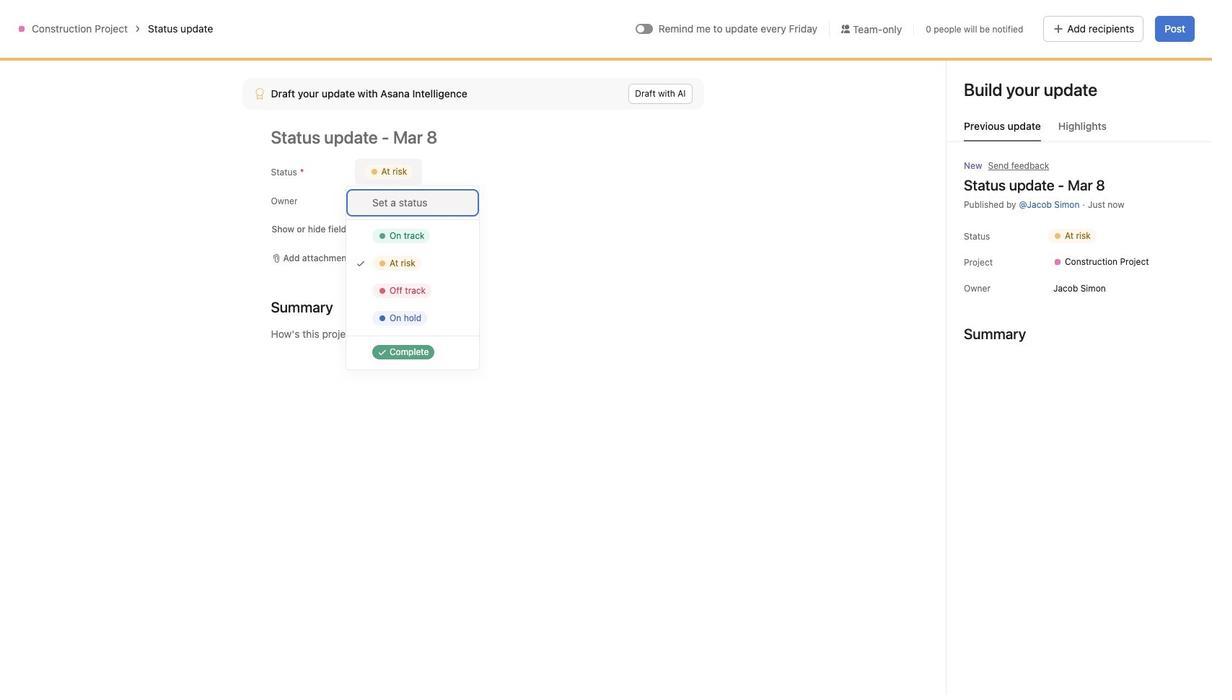 Task type: describe. For each thing, give the bounding box(es) containing it.
board image
[[199, 53, 217, 70]]

add task image for rules for created icon
[[1012, 136, 1024, 148]]

Section title text field
[[271, 297, 333, 318]]



Task type: vqa. For each thing, say whether or not it's contained in the screenshot.
Expand "image" at the top
yes



Task type: locate. For each thing, give the bounding box(es) containing it.
1 horizontal spatial add task image
[[1012, 136, 1024, 148]]

1 add task image from the left
[[354, 136, 365, 148]]

2 add task image from the left
[[1012, 136, 1024, 148]]

Title of update text field
[[271, 121, 704, 153]]

mark complete image
[[420, 173, 437, 190]]

tab list
[[947, 118, 1213, 142]]

hide sidebar image
[[19, 12, 30, 23]]

add task image for rules for drafting image
[[354, 136, 365, 148]]

manage project members image
[[942, 53, 960, 70]]

0 horizontal spatial add task image
[[354, 136, 365, 148]]

add to starred image
[[398, 47, 409, 58]]

option
[[346, 189, 479, 217]]

add task image right rules for created icon
[[1012, 136, 1024, 148]]

rules for drafting image
[[331, 136, 342, 148]]

switch
[[636, 24, 653, 34]]

add task image
[[354, 136, 365, 148], [1012, 136, 1024, 148]]

Mark complete checkbox
[[420, 173, 437, 190]]

add task image right rules for drafting image
[[354, 136, 365, 148]]

expand image
[[368, 290, 377, 299]]

rules for created image
[[989, 136, 1000, 148]]



